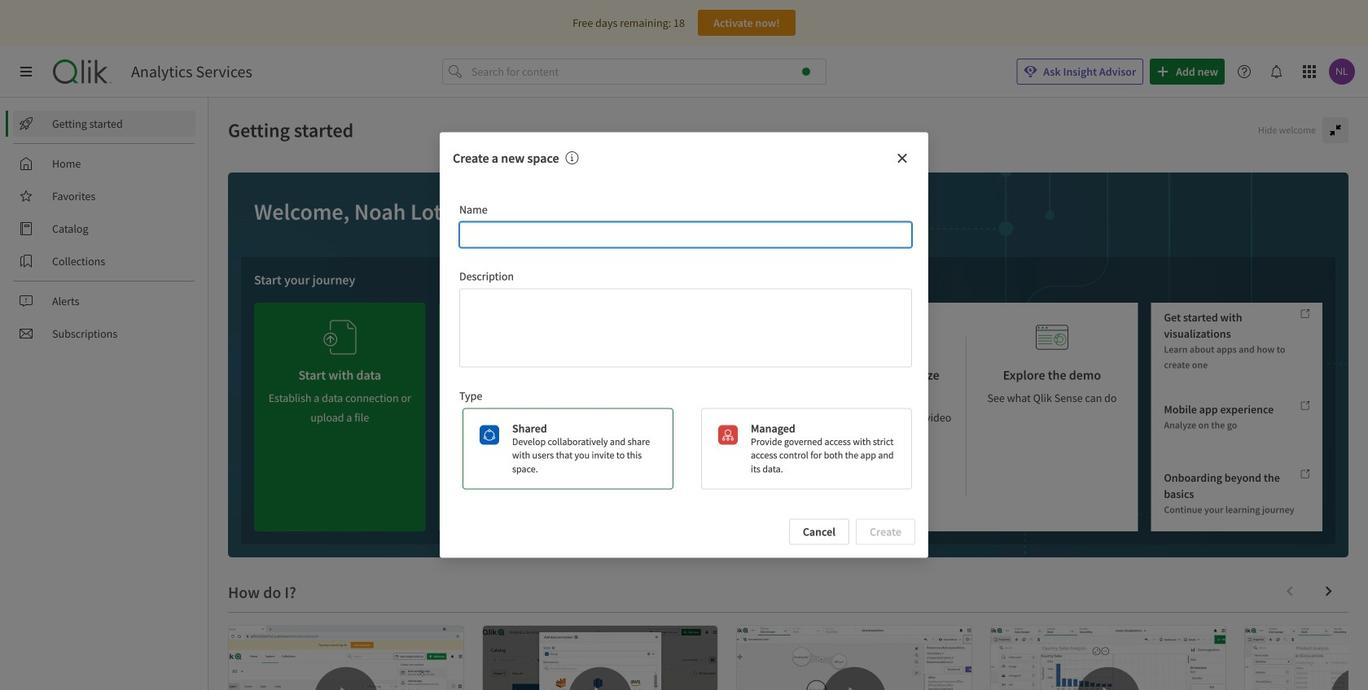 Task type: locate. For each thing, give the bounding box(es) containing it.
hide welcome image
[[1329, 124, 1342, 137]]

dialog
[[440, 132, 928, 558]]

option group
[[456, 408, 912, 490]]

explore the demo image
[[1036, 316, 1069, 359]]

main content
[[208, 98, 1368, 691]]

None text field
[[459, 222, 912, 248], [459, 289, 912, 368], [459, 222, 912, 248], [459, 289, 912, 368]]

close image
[[896, 152, 909, 165]]

close sidebar menu image
[[20, 65, 33, 78]]



Task type: vqa. For each thing, say whether or not it's contained in the screenshot.
Analyze sample data IMAGE
no



Task type: describe. For each thing, give the bounding box(es) containing it.
analytics services element
[[131, 62, 252, 81]]

navigation pane element
[[0, 104, 208, 353]]

home badge image
[[802, 68, 810, 76]]



